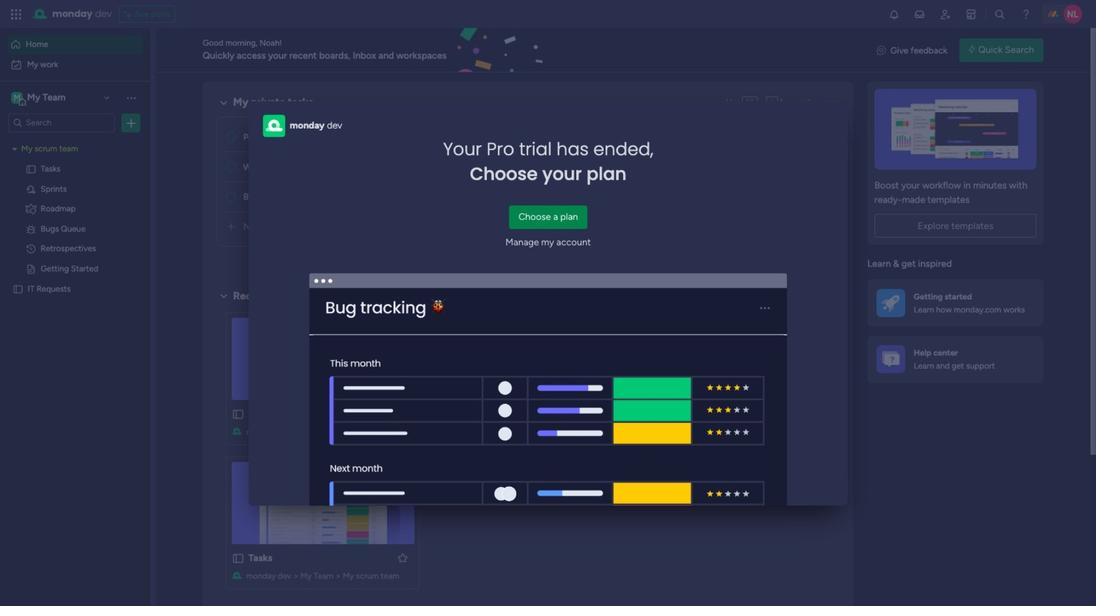 Task type: describe. For each thing, give the bounding box(es) containing it.
Search in workspace field
[[25, 116, 98, 130]]

1 horizontal spatial public board image
[[231, 408, 244, 421]]

workspace image
[[11, 91, 23, 104]]

close my private tasks image
[[217, 96, 231, 110]]

2 horizontal spatial public board image
[[642, 408, 655, 421]]

notifications image
[[888, 8, 900, 20]]

2 vertical spatial option
[[0, 139, 150, 141]]

0 horizontal spatial heading
[[327, 119, 342, 133]]

1 vertical spatial heading
[[443, 137, 653, 187]]

search everything image
[[994, 8, 1006, 20]]

templates image image
[[878, 89, 1033, 170]]

select product image
[[11, 8, 22, 20]]

v2 user feedback image
[[877, 44, 886, 57]]

help center element
[[867, 336, 1044, 383]]

update feed image
[[914, 8, 926, 20]]



Task type: vqa. For each thing, say whether or not it's contained in the screenshot.
previous image
no



Task type: locate. For each thing, give the bounding box(es) containing it.
public board image
[[25, 264, 36, 275], [231, 408, 244, 421], [642, 408, 655, 421]]

heading
[[327, 119, 342, 133], [443, 137, 653, 187]]

caret down image
[[12, 145, 17, 154]]

add to favorites image
[[397, 552, 408, 564]]

0 horizontal spatial public board image
[[25, 264, 36, 275]]

remove from favorites image
[[602, 408, 613, 420]]

1 vertical spatial option
[[7, 55, 143, 74]]

monday marketplace image
[[965, 8, 977, 20]]

help image
[[1020, 8, 1032, 20]]

noah lott image
[[1064, 5, 1082, 23]]

see plans image
[[124, 8, 135, 21]]

0 vertical spatial heading
[[327, 119, 342, 133]]

close recently visited image
[[217, 289, 231, 303]]

1 horizontal spatial heading
[[443, 137, 653, 187]]

getting started element
[[867, 280, 1044, 327]]

invite members image
[[940, 8, 951, 20]]

0 vertical spatial option
[[7, 35, 143, 54]]

list box
[[0, 137, 150, 458]]

v2 bolt switch image
[[968, 44, 975, 57]]

workspace selection element
[[11, 91, 67, 106]]

add to favorites image
[[397, 408, 408, 420]]

option
[[7, 35, 143, 54], [7, 55, 143, 74], [0, 139, 150, 141]]

quick search results list box
[[217, 303, 839, 603]]

public board image
[[25, 164, 36, 175], [12, 284, 24, 295], [437, 408, 450, 421], [231, 552, 244, 565]]



